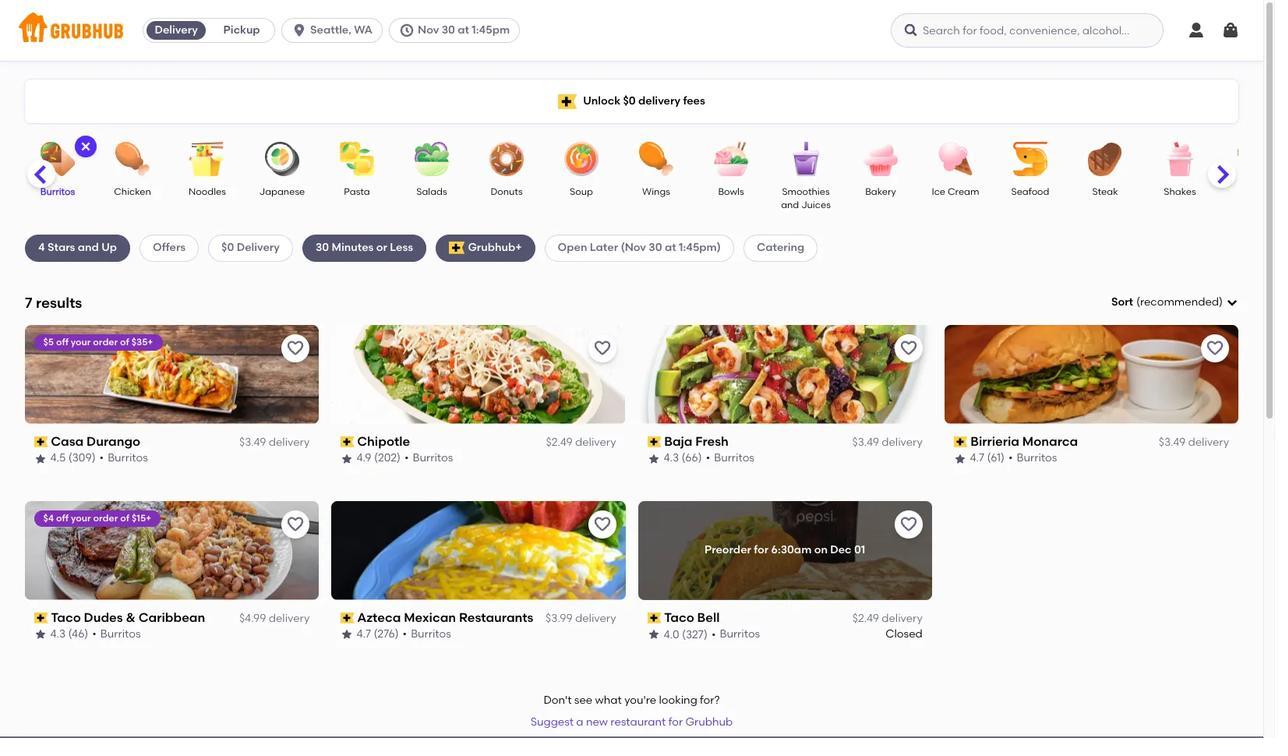 Task type: vqa. For each thing, say whether or not it's contained in the screenshot.
right pizza
no



Task type: locate. For each thing, give the bounding box(es) containing it.
• right (66)
[[706, 452, 710, 465]]

4.3 for taco dudes & caribbean
[[51, 628, 66, 641]]

1 vertical spatial for
[[669, 716, 683, 729]]

$4.99
[[239, 612, 266, 625]]

seafood image
[[1003, 142, 1058, 176]]

for down the looking
[[669, 716, 683, 729]]

0 horizontal spatial subscription pass image
[[34, 437, 48, 447]]

delivery
[[638, 94, 680, 107], [269, 436, 310, 449], [575, 436, 616, 449], [882, 436, 923, 449], [1188, 436, 1229, 449], [269, 612, 310, 625], [575, 612, 616, 625], [882, 612, 923, 625]]

svg image inside nov 30 at 1:45pm 'button'
[[399, 23, 415, 38]]

ice cream
[[932, 186, 979, 197]]

and left 'up'
[[78, 241, 99, 254]]

$3.49 for fresh
[[852, 436, 879, 449]]

1 horizontal spatial and
[[781, 200, 799, 211]]

$2.49 delivery for chipotle
[[546, 436, 616, 449]]

• right (202) in the bottom left of the page
[[405, 452, 409, 465]]

offers
[[153, 241, 186, 254]]

soup image
[[554, 142, 609, 176]]

• burritos down the taco dudes & caribbean
[[93, 628, 141, 641]]

subscription pass image left taco bell
[[647, 613, 661, 624]]

2 $3.49 delivery from the left
[[852, 436, 923, 449]]

catering
[[757, 241, 805, 254]]

seattle, wa
[[310, 23, 373, 37]]

4.3 (46)
[[51, 628, 89, 641]]

azteca mexican restaurants
[[358, 610, 534, 625]]

casa durango
[[51, 434, 141, 449]]

star icon image left 4.3 (66)
[[647, 452, 660, 465]]

30
[[442, 23, 455, 37], [316, 241, 329, 254], [649, 241, 662, 254]]

subscription pass image
[[341, 437, 355, 447], [647, 437, 661, 447], [34, 613, 48, 624], [647, 613, 661, 624]]

1 svg image from the left
[[292, 23, 307, 38]]

delivery down japanese
[[237, 241, 280, 254]]

sort
[[1111, 295, 1133, 309]]

• burritos down birrieria monarca
[[1009, 452, 1057, 465]]

none field containing sort
[[1111, 295, 1238, 310]]

suggest
[[531, 716, 574, 729]]

1 horizontal spatial $2.49
[[853, 612, 879, 625]]

1 vertical spatial $2.49 delivery
[[853, 612, 923, 625]]

grubhub plus flag logo image left grubhub+
[[449, 242, 465, 254]]

2 your from the top
[[71, 513, 91, 524]]

svg image inside seattle, wa button
[[292, 23, 307, 38]]

$3.49 delivery for baja fresh
[[852, 436, 923, 449]]

$2.49 delivery for taco bell
[[853, 612, 923, 625]]

0 vertical spatial $2.49 delivery
[[546, 436, 616, 449]]

delivery for azteca mexican restaurants
[[575, 612, 616, 625]]

for?
[[700, 694, 720, 707]]

save this restaurant image
[[593, 339, 611, 358], [1206, 339, 1224, 358], [286, 515, 305, 534], [593, 515, 611, 534]]

4.7 left (276) on the left bottom of the page
[[357, 628, 372, 641]]

• right (46)
[[93, 628, 97, 641]]

$3.99
[[546, 612, 573, 625]]

up
[[101, 241, 117, 254]]

0 vertical spatial order
[[93, 337, 118, 347]]

2 off from the top
[[57, 513, 69, 524]]

delivery for taco dudes & caribbean
[[269, 612, 310, 625]]

main navigation navigation
[[0, 0, 1263, 61]]

steak image
[[1078, 142, 1132, 176]]

1 horizontal spatial at
[[665, 241, 676, 254]]

3 $3.49 delivery from the left
[[1159, 436, 1229, 449]]

donuts image
[[479, 142, 534, 176]]

0 vertical spatial 4.7
[[970, 452, 985, 465]]

$0 right unlock
[[623, 94, 636, 107]]

star icon image left 4.7 (61)
[[954, 452, 966, 465]]

off right $4
[[57, 513, 69, 524]]

1 of from the top
[[120, 337, 130, 347]]

open
[[558, 241, 587, 254]]

1 $3.49 from the left
[[239, 436, 266, 449]]

4.3 left (46)
[[51, 628, 66, 641]]

grubhub plus flag logo image left unlock
[[558, 94, 577, 109]]

subscription pass image left dudes on the bottom of page
[[34, 613, 48, 624]]

minutes
[[332, 241, 374, 254]]

1 horizontal spatial 30
[[442, 23, 455, 37]]

30 left minutes
[[316, 241, 329, 254]]

0 horizontal spatial for
[[669, 716, 683, 729]]

order left $35+
[[93, 337, 118, 347]]

(nov
[[621, 241, 646, 254]]

burritos down durango
[[108, 452, 148, 465]]

nov 30 at 1:45pm
[[418, 23, 510, 37]]

subscription pass image left the "chipotle"
[[341, 437, 355, 447]]

0 vertical spatial $0
[[623, 94, 636, 107]]

don't
[[544, 694, 572, 707]]

30 right (nov
[[649, 241, 662, 254]]

1 vertical spatial off
[[57, 513, 69, 524]]

taco dudes & caribbean logo image
[[25, 501, 319, 600]]

0 vertical spatial 4.3
[[664, 452, 679, 465]]

nov
[[418, 23, 439, 37]]

of left '$15+'
[[121, 513, 130, 524]]

4.7 left (61)
[[970, 452, 985, 465]]

0 vertical spatial your
[[71, 337, 91, 347]]

chicken
[[114, 186, 151, 197]]

0 horizontal spatial 4.3
[[51, 628, 66, 641]]

0 vertical spatial at
[[458, 23, 469, 37]]

• right (61)
[[1009, 452, 1013, 465]]

0 horizontal spatial delivery
[[155, 23, 198, 37]]

burritos down bell
[[720, 628, 760, 641]]

subscription pass image left casa at the bottom left of the page
[[34, 437, 48, 447]]

burritos for casa durango
[[108, 452, 148, 465]]

2 of from the top
[[121, 513, 130, 524]]

None field
[[1111, 295, 1238, 310]]

1 horizontal spatial grubhub plus flag logo image
[[558, 94, 577, 109]]

azteca mexican restaurants logo image
[[331, 501, 625, 600]]

$3.49 for durango
[[239, 436, 266, 449]]

salads image
[[405, 142, 459, 176]]

4.3 for baja fresh
[[664, 452, 679, 465]]

svg image
[[1187, 21, 1206, 40], [1221, 21, 1240, 40], [79, 140, 92, 153], [1226, 296, 1238, 309]]

6:30am
[[771, 543, 812, 557]]

1 horizontal spatial $2.49 delivery
[[853, 612, 923, 625]]

4.3
[[664, 452, 679, 465], [51, 628, 66, 641]]

0 vertical spatial for
[[754, 543, 769, 557]]

Search for food, convenience, alcohol... search field
[[891, 13, 1164, 48]]

grubhub plus flag logo image for unlock $0 delivery fees
[[558, 94, 577, 109]]

1 horizontal spatial for
[[754, 543, 769, 557]]

svg image inside field
[[1226, 296, 1238, 309]]

star icon image for casa durango
[[34, 452, 47, 465]]

2 taco from the left
[[664, 610, 694, 625]]

delivery inside delivery button
[[155, 23, 198, 37]]

of left $35+
[[120, 337, 130, 347]]

shakes image
[[1153, 142, 1207, 176]]

0 horizontal spatial $2.49
[[546, 436, 573, 449]]

dec
[[830, 543, 852, 557]]

4.7
[[970, 452, 985, 465], [357, 628, 372, 641]]

subscription pass image for casa durango
[[34, 437, 48, 447]]

for left 6:30am
[[754, 543, 769, 557]]

0 vertical spatial grubhub plus flag logo image
[[558, 94, 577, 109]]

bowls
[[718, 186, 744, 197]]

star icon image left '4.3 (46)'
[[34, 629, 47, 641]]

preorder
[[705, 543, 751, 557]]

$4 off your order of $15+
[[44, 513, 152, 524]]

pickup button
[[209, 18, 274, 43]]

4.9 (202)
[[357, 452, 401, 465]]

delivery
[[155, 23, 198, 37], [237, 241, 280, 254]]

7
[[25, 294, 32, 311]]

delivery for chipotle
[[575, 436, 616, 449]]

monarca
[[1023, 434, 1078, 449]]

star icon image left 4.9 at the left bottom of the page
[[341, 452, 353, 465]]

order for dudes
[[94, 513, 118, 524]]

unlock
[[583, 94, 620, 107]]

a
[[576, 716, 583, 729]]

0 vertical spatial delivery
[[155, 23, 198, 37]]

at
[[458, 23, 469, 37], [665, 241, 676, 254]]

svg image
[[292, 23, 307, 38], [399, 23, 415, 38], [903, 23, 919, 38]]

$2.49 for chipotle
[[546, 436, 573, 449]]

stars
[[48, 241, 75, 254]]

1 vertical spatial order
[[94, 513, 118, 524]]

$2.49 delivery
[[546, 436, 616, 449], [853, 612, 923, 625]]

for
[[754, 543, 769, 557], [669, 716, 683, 729]]

seattle,
[[310, 23, 351, 37]]

2 horizontal spatial $3.49 delivery
[[1159, 436, 1229, 449]]

subscription pass image left azteca
[[341, 613, 355, 624]]

smoothies and juices image
[[779, 142, 833, 176]]

taco up 4.0 (327)
[[664, 610, 694, 625]]

and down smoothies
[[781, 200, 799, 211]]

$3.99 delivery
[[546, 612, 616, 625]]

restaurants
[[460, 610, 534, 625]]

3 $3.49 from the left
[[1159, 436, 1186, 449]]

1 vertical spatial 4.3
[[51, 628, 66, 641]]

1 horizontal spatial subscription pass image
[[341, 613, 355, 624]]

delivery for casa durango
[[269, 436, 310, 449]]

japanese image
[[255, 142, 309, 176]]

star icon image left 4.5
[[34, 452, 47, 465]]

for inside button
[[669, 716, 683, 729]]

looking
[[659, 694, 697, 707]]

subscription pass image left baja
[[647, 437, 661, 447]]

grubhub
[[685, 716, 733, 729]]

1 vertical spatial $0
[[221, 241, 234, 254]]

star icon image left '4.7 (276)'
[[341, 629, 353, 641]]

your
[[71, 337, 91, 347], [71, 513, 91, 524]]

0 horizontal spatial at
[[458, 23, 469, 37]]

subscription pass image left birrieria
[[954, 437, 968, 447]]

burritos down birrieria monarca
[[1017, 452, 1057, 465]]

• burritos down durango
[[100, 452, 148, 465]]

later
[[590, 241, 618, 254]]

1 vertical spatial of
[[121, 513, 130, 524]]

order left '$15+'
[[94, 513, 118, 524]]

0 horizontal spatial and
[[78, 241, 99, 254]]

1 horizontal spatial $0
[[623, 94, 636, 107]]

subscription pass image
[[34, 437, 48, 447], [954, 437, 968, 447], [341, 613, 355, 624]]

at left 1:45pm)
[[665, 241, 676, 254]]

(61)
[[987, 452, 1005, 465]]

1 your from the top
[[71, 337, 91, 347]]

preorder for 6:30am on dec 01
[[705, 543, 865, 557]]

• right (276) on the left bottom of the page
[[403, 628, 408, 641]]

1 horizontal spatial $3.49 delivery
[[852, 436, 923, 449]]

burritos image
[[30, 142, 85, 176]]

save this restaurant button for azteca mexican restaurants
[[588, 510, 616, 538]]

1 vertical spatial 4.7
[[357, 628, 372, 641]]

(
[[1136, 295, 1140, 309]]

0 horizontal spatial grubhub plus flag logo image
[[449, 242, 465, 254]]

suggest a new restaurant for grubhub
[[531, 716, 733, 729]]

save this restaurant image for birrieria monarca
[[1206, 339, 1224, 358]]

• down casa durango
[[100, 452, 104, 465]]

subscription pass image for chipotle
[[341, 437, 355, 447]]

2 $3.49 from the left
[[852, 436, 879, 449]]

0 vertical spatial $2.49
[[546, 436, 573, 449]]

save this restaurant button for taco bell
[[895, 510, 923, 538]]

off for casa
[[56, 337, 69, 347]]

ice
[[932, 186, 945, 197]]

and
[[781, 200, 799, 211], [78, 241, 99, 254]]

$4.99 delivery
[[239, 612, 310, 625]]

bowls image
[[704, 142, 758, 176]]

0 horizontal spatial 30
[[316, 241, 329, 254]]

star icon image for taco dudes & caribbean
[[34, 629, 47, 641]]

casa durango logo image
[[25, 325, 319, 424]]

star icon image
[[34, 452, 47, 465], [341, 452, 353, 465], [647, 452, 660, 465], [954, 452, 966, 465], [34, 629, 47, 641], [341, 629, 353, 641], [647, 629, 660, 641]]

save this restaurant image for chipotle
[[593, 339, 611, 358]]

burritos down the fresh
[[714, 452, 754, 465]]

1 horizontal spatial 4.7
[[970, 452, 985, 465]]

burritos for taco dudes & caribbean
[[101, 628, 141, 641]]

2 horizontal spatial $3.49
[[1159, 436, 1186, 449]]

1 horizontal spatial $3.49
[[852, 436, 879, 449]]

0 vertical spatial of
[[120, 337, 130, 347]]

save this restaurant button for chipotle
[[588, 334, 616, 362]]

bakery image
[[853, 142, 908, 176]]

1 horizontal spatial taco
[[664, 610, 694, 625]]

4.5
[[51, 452, 66, 465]]

0 horizontal spatial svg image
[[292, 23, 307, 38]]

0 horizontal spatial 4.7
[[357, 628, 372, 641]]

shakes
[[1164, 186, 1196, 197]]

noodles
[[189, 186, 226, 197]]

0 horizontal spatial $3.49 delivery
[[239, 436, 310, 449]]

burritos down mexican
[[411, 628, 452, 641]]

chipotle
[[358, 434, 411, 449]]

1 horizontal spatial 4.3
[[664, 452, 679, 465]]

0 horizontal spatial $3.49
[[239, 436, 266, 449]]

• for birrieria monarca
[[1009, 452, 1013, 465]]

save this restaurant image for azteca mexican restaurants
[[593, 515, 611, 534]]

1 vertical spatial grubhub plus flag logo image
[[449, 242, 465, 254]]

1 horizontal spatial svg image
[[399, 23, 415, 38]]

off
[[56, 337, 69, 347], [57, 513, 69, 524]]

burritos right (202) in the bottom left of the page
[[413, 452, 454, 465]]

off right $5 at left top
[[56, 337, 69, 347]]

$3.49
[[239, 436, 266, 449], [852, 436, 879, 449], [1159, 436, 1186, 449]]

grubhub+
[[468, 241, 522, 254]]

smoothies and juices
[[781, 186, 831, 211]]

salads
[[416, 186, 447, 197]]

4.3 down baja
[[664, 452, 679, 465]]

1 off from the top
[[56, 337, 69, 347]]

2 horizontal spatial subscription pass image
[[954, 437, 968, 447]]

• burritos down the fresh
[[706, 452, 754, 465]]

your right $5 at left top
[[71, 337, 91, 347]]

your right $4
[[71, 513, 91, 524]]

burritos down the taco dudes & caribbean
[[101, 628, 141, 641]]

wa
[[354, 23, 373, 37]]

save this restaurant image
[[286, 339, 305, 358], [899, 339, 918, 358], [899, 515, 918, 534]]

$35+
[[132, 337, 154, 347]]

• burritos for casa durango
[[100, 452, 148, 465]]

1 vertical spatial $2.49
[[853, 612, 879, 625]]

donuts
[[491, 186, 523, 197]]

ice cream image
[[928, 142, 983, 176]]

30 right nov
[[442, 23, 455, 37]]

of for dudes
[[121, 513, 130, 524]]

noodles image
[[180, 142, 235, 176]]

1 $3.49 delivery from the left
[[239, 436, 310, 449]]

30 inside nov 30 at 1:45pm 'button'
[[442, 23, 455, 37]]

less
[[390, 241, 413, 254]]

at left "1:45pm"
[[458, 23, 469, 37]]

2 horizontal spatial svg image
[[903, 23, 919, 38]]

pasta image
[[330, 142, 384, 176]]

delivery left pickup
[[155, 23, 198, 37]]

0 horizontal spatial taco
[[51, 610, 81, 625]]

0 vertical spatial and
[[781, 200, 799, 211]]

casa
[[51, 434, 84, 449]]

taco up '4.3 (46)'
[[51, 610, 81, 625]]

1 taco from the left
[[51, 610, 81, 625]]

$15+
[[132, 513, 152, 524]]

results
[[36, 294, 82, 311]]

$2.49
[[546, 436, 573, 449], [853, 612, 879, 625]]

grubhub plus flag logo image
[[558, 94, 577, 109], [449, 242, 465, 254]]

1 vertical spatial your
[[71, 513, 91, 524]]

$3.49 for monarca
[[1159, 436, 1186, 449]]

$0 right offers
[[221, 241, 234, 254]]

• burritos down mexican
[[403, 628, 452, 641]]

birrieria monarca
[[971, 434, 1078, 449]]

subscription pass image for birrieria monarca
[[954, 437, 968, 447]]

birrieria
[[971, 434, 1020, 449]]

1 horizontal spatial delivery
[[237, 241, 280, 254]]

subscription pass image for taco dudes & caribbean
[[34, 613, 48, 624]]

save this restaurant button for birrieria monarca
[[1201, 334, 1229, 362]]

$5 off your order of $35+
[[44, 337, 154, 347]]

pasta
[[344, 186, 370, 197]]

4.3 (66)
[[664, 452, 702, 465]]

0 vertical spatial off
[[56, 337, 69, 347]]

taco dudes & caribbean
[[51, 610, 206, 625]]

0 horizontal spatial $2.49 delivery
[[546, 436, 616, 449]]

juices
[[801, 200, 831, 211]]

2 svg image from the left
[[399, 23, 415, 38]]

• burritos right (202) in the bottom left of the page
[[405, 452, 454, 465]]



Task type: describe. For each thing, give the bounding box(es) containing it.
durango
[[87, 434, 141, 449]]

1 vertical spatial and
[[78, 241, 99, 254]]

• burritos for azteca mexican restaurants
[[403, 628, 452, 641]]

4.0 (327)
[[664, 628, 708, 641]]

suggest a new restaurant for grubhub button
[[524, 709, 740, 737]]

• for azteca mexican restaurants
[[403, 628, 408, 641]]

of for durango
[[120, 337, 130, 347]]

taco for taco dudes & caribbean
[[51, 610, 81, 625]]

3 svg image from the left
[[903, 23, 919, 38]]

off for taco
[[57, 513, 69, 524]]

burritos down burritos image
[[40, 186, 75, 197]]

4
[[38, 241, 45, 254]]

(309)
[[69, 452, 96, 465]]

chicken image
[[105, 142, 160, 176]]

steak
[[1092, 186, 1118, 197]]

baja
[[664, 434, 692, 449]]

0 horizontal spatial $0
[[221, 241, 234, 254]]

mexican
[[405, 610, 457, 625]]

)
[[1219, 295, 1223, 309]]

taco bell
[[664, 610, 720, 625]]

$0 delivery
[[221, 241, 280, 254]]

soup
[[570, 186, 593, 197]]

your for casa
[[71, 337, 91, 347]]

1 vertical spatial delivery
[[237, 241, 280, 254]]

star icon image for azteca mexican restaurants
[[341, 629, 353, 641]]

seattle, wa button
[[281, 18, 389, 43]]

svg image for nov 30 at 1:45pm
[[399, 23, 415, 38]]

• burritos down bell
[[712, 628, 760, 641]]

unlock $0 delivery fees
[[583, 94, 705, 107]]

01
[[854, 543, 865, 557]]

2 horizontal spatial 30
[[649, 241, 662, 254]]

• burritos for taco dudes & caribbean
[[93, 628, 141, 641]]

burritos for chipotle
[[413, 452, 454, 465]]

subscription pass image for baja fresh
[[647, 437, 661, 447]]

delivery for taco bell
[[882, 612, 923, 625]]

at inside nov 30 at 1:45pm 'button'
[[458, 23, 469, 37]]

1:45pm)
[[679, 241, 721, 254]]

$3.49 delivery for casa durango
[[239, 436, 310, 449]]

4.9
[[357, 452, 372, 465]]

• for baja fresh
[[706, 452, 710, 465]]

nov 30 at 1:45pm button
[[389, 18, 526, 43]]

(66)
[[682, 452, 702, 465]]

order for durango
[[93, 337, 118, 347]]

burritos for azteca mexican restaurants
[[411, 628, 452, 641]]

azteca
[[358, 610, 402, 625]]

(276)
[[374, 628, 399, 641]]

• down bell
[[712, 628, 716, 641]]

japanese
[[259, 186, 305, 197]]

4.7 (276)
[[357, 628, 399, 641]]

don't see what you're looking for?
[[544, 694, 720, 707]]

• for chipotle
[[405, 452, 409, 465]]

sort ( recommended )
[[1111, 295, 1223, 309]]

• for casa durango
[[100, 452, 104, 465]]

star icon image for chipotle
[[341, 452, 353, 465]]

smoothies
[[782, 186, 830, 197]]

$4
[[44, 513, 54, 524]]

&
[[126, 610, 136, 625]]

4.7 for birrieria monarca
[[970, 452, 985, 465]]

(46)
[[69, 628, 89, 641]]

your for taco
[[71, 513, 91, 524]]

4.0
[[664, 628, 679, 641]]

baja fresh logo image
[[638, 325, 932, 424]]

save this restaurant image for baja fresh
[[899, 339, 918, 358]]

burritos for birrieria monarca
[[1017, 452, 1057, 465]]

on
[[814, 543, 828, 557]]

svg image for seattle, wa
[[292, 23, 307, 38]]

burritos for baja fresh
[[714, 452, 754, 465]]

wings image
[[629, 142, 684, 176]]

and inside smoothies and juices
[[781, 200, 799, 211]]

dudes
[[84, 610, 123, 625]]

delivery for baja fresh
[[882, 436, 923, 449]]

delivery button
[[143, 18, 209, 43]]

recommended
[[1140, 295, 1219, 309]]

1:45pm
[[472, 23, 510, 37]]

chipotle logo image
[[332, 325, 625, 424]]

1 vertical spatial at
[[665, 241, 676, 254]]

save this restaurant image for taco bell
[[899, 515, 918, 534]]

wings
[[642, 186, 670, 197]]

• burritos for birrieria monarca
[[1009, 452, 1057, 465]]

grubhub plus flag logo image for grubhub+
[[449, 242, 465, 254]]

wraps image
[[1228, 142, 1275, 176]]

star icon image for baja fresh
[[647, 452, 660, 465]]

taco for taco bell
[[664, 610, 694, 625]]

or
[[376, 241, 387, 254]]

$5
[[44, 337, 54, 347]]

fees
[[683, 94, 705, 107]]

• burritos for baja fresh
[[706, 452, 754, 465]]

4 stars and up
[[38, 241, 117, 254]]

cream
[[948, 186, 979, 197]]

• burritos for chipotle
[[405, 452, 454, 465]]

caribbean
[[139, 610, 206, 625]]

restaurant
[[611, 716, 666, 729]]

$3.49 delivery for birrieria monarca
[[1159, 436, 1229, 449]]

star icon image for birrieria monarca
[[954, 452, 966, 465]]

• for taco dudes & caribbean
[[93, 628, 97, 641]]

(327)
[[682, 628, 708, 641]]

bell
[[697, 610, 720, 625]]

$2.49 for taco bell
[[853, 612, 879, 625]]

see
[[574, 694, 593, 707]]

subscription pass image for azteca mexican restaurants
[[341, 613, 355, 624]]

closed
[[886, 628, 923, 641]]

30 minutes or less
[[316, 241, 413, 254]]

subscription pass image for taco bell
[[647, 613, 661, 624]]

birrieria monarca logo image
[[944, 325, 1238, 424]]

bakery
[[865, 186, 896, 197]]

4.7 for azteca mexican restaurants
[[357, 628, 372, 641]]

new
[[586, 716, 608, 729]]

save this restaurant button for baja fresh
[[895, 334, 923, 362]]

(202)
[[375, 452, 401, 465]]

open later (nov 30 at 1:45pm)
[[558, 241, 721, 254]]

star icon image left 4.0
[[647, 629, 660, 641]]

delivery for birrieria monarca
[[1188, 436, 1229, 449]]



